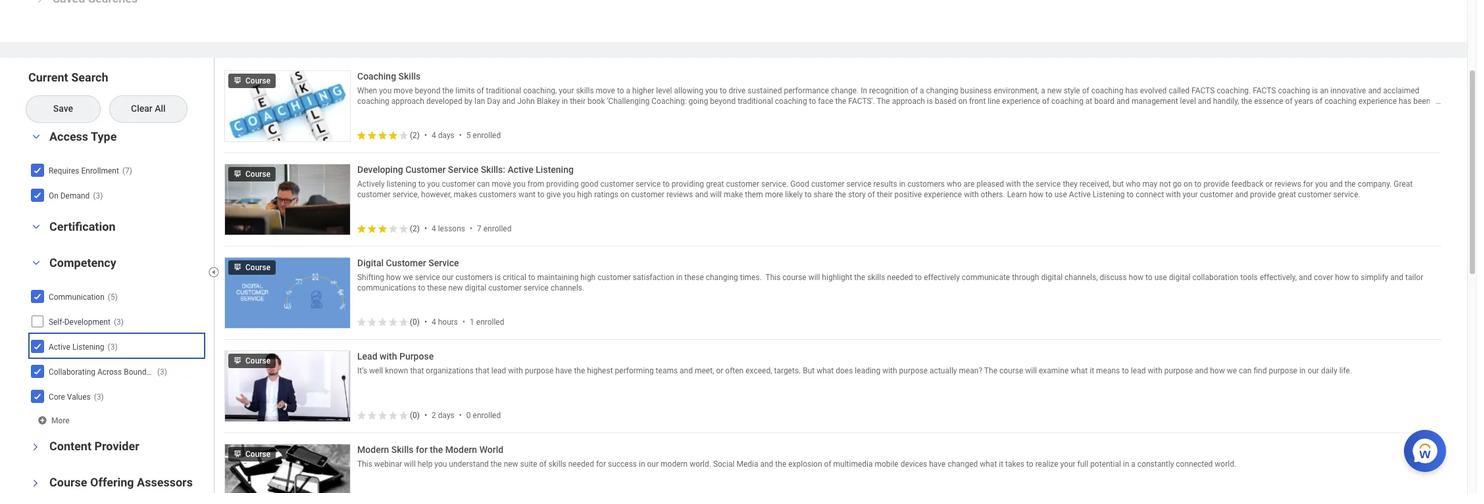 Task type: vqa. For each thing, say whether or not it's contained in the screenshot.


Task type: locate. For each thing, give the bounding box(es) containing it.
1 vertical spatial needed
[[568, 460, 594, 469]]

the down the based
[[952, 108, 963, 117]]

with right organizations
[[508, 367, 523, 376]]

1 vertical spatial (2)
[[410, 224, 420, 233]]

channels,
[[1065, 273, 1098, 283]]

service
[[636, 180, 661, 189], [846, 180, 872, 189], [1036, 180, 1061, 189], [415, 273, 440, 283], [524, 284, 549, 293]]

in right satisfaction
[[676, 273, 683, 283]]

higher
[[632, 86, 654, 96]]

skills for modern
[[391, 445, 414, 455]]

of up "concepts"
[[911, 86, 918, 96]]

access type tree
[[30, 159, 203, 206]]

course element for lead with purpose
[[225, 349, 245, 367]]

0 horizontal spatial providing
[[546, 180, 579, 189]]

skills right highlight
[[867, 273, 885, 283]]

check small image left active listening
[[30, 339, 45, 354]]

content provider button
[[49, 439, 139, 453]]

0 vertical spatial course
[[802, 108, 826, 117]]

2 (0) from the top
[[410, 411, 420, 420]]

potential
[[1090, 460, 1121, 469]]

2 horizontal spatial on
[[1184, 180, 1193, 189]]

facts right called
[[1192, 86, 1215, 96]]

system
[[669, 108, 695, 117]]

this left highlight
[[765, 273, 781, 283]]

likely
[[785, 190, 803, 200]]

modern
[[661, 460, 688, 469]]

0 vertical spatial for
[[1303, 180, 1313, 189]]

world. left social
[[690, 460, 711, 469]]

3 4 from the top
[[432, 318, 436, 327]]

'challenging
[[607, 97, 650, 106]]

0 vertical spatial on
[[958, 97, 967, 106]]

or right feedback
[[1266, 180, 1273, 189]]

of right "explosion"
[[824, 460, 831, 469]]

1 (0) from the top
[[410, 318, 420, 327]]

how inside actively listening to you customer can move you from providing good customer service to providing great customer service. good customer service results in customers who are pleased with the service they received, but who may not go on to provide feedback or reviews for you and the company. great customer service, however, makes customers want to give you high ratings on customer reviews and will make them more likely to share the story of their positive experience with others. learn how to use active listening to connect with your customer and provide great customer service.
[[1029, 190, 1044, 200]]

(2)
[[410, 131, 420, 140], [410, 224, 420, 233]]

course image
[[225, 68, 245, 85], [225, 255, 245, 272]]

give
[[546, 190, 561, 200]]

1 horizontal spatial providing
[[672, 180, 704, 189]]

(3) inside access type tree
[[93, 191, 103, 201]]

0 horizontal spatial needed
[[568, 460, 594, 469]]

for left success
[[596, 460, 606, 469]]

move down coaching skills
[[394, 86, 413, 96]]

with up learn
[[1006, 180, 1021, 189]]

0 vertical spatial or
[[1266, 180, 1273, 189]]

0 vertical spatial course image
[[225, 162, 245, 178]]

world. right connected
[[1215, 460, 1236, 469]]

0 horizontal spatial has
[[1125, 86, 1138, 96]]

3 course element from the top
[[225, 255, 245, 273]]

check small image inside access type tree
[[30, 187, 45, 203]]

this down drive
[[731, 108, 746, 117]]

2 purpose from the left
[[899, 367, 928, 376]]

cover
[[1314, 273, 1333, 283]]

received,
[[1080, 180, 1111, 189]]

service. down company.
[[1333, 190, 1360, 200]]

0 horizontal spatial active
[[49, 343, 70, 352]]

course for digital
[[245, 263, 271, 272]]

1 horizontal spatial active
[[508, 164, 533, 175]]

experience
[[1002, 97, 1040, 106], [1359, 97, 1397, 106], [924, 190, 962, 200]]

active inside actively listening to you customer can move you from providing good customer service to providing great customer service. good customer service results in customers who are pleased with the service they received, but who may not go on to provide feedback or reviews for you and the company. great customer service, however, makes customers want to give you high ratings on customer reviews and will make them more likely to share the story of their positive experience with others. learn how to use active listening to connect with your customer and provide great customer service.
[[1069, 190, 1091, 200]]

2 vertical spatial on
[[620, 190, 629, 200]]

0 horizontal spatial service.
[[761, 180, 788, 189]]

0 vertical spatial we
[[403, 273, 413, 283]]

lead
[[357, 351, 377, 362]]

level up coaching:
[[656, 86, 672, 96]]

certification button
[[49, 220, 115, 233]]

mobile
[[875, 460, 899, 469]]

1 horizontal spatial new
[[504, 460, 518, 469]]

days left the "5"
[[438, 131, 454, 140]]

world.
[[690, 460, 711, 469], [1215, 460, 1236, 469]]

based
[[935, 97, 956, 106]]

exceed,
[[746, 367, 772, 376]]

course left highlight
[[783, 273, 806, 283]]

in inside shifting how we service our customers is critical to maintaining high customer satisfaction in these changing times.  this course will highlight the skills needed to effectively communicate through digital channels, discuss how to use digital collaboration tools effectively, and cover how to simplify and tailor communications to these new digital customer service channels.
[[676, 273, 683, 283]]

with down are
[[964, 190, 979, 200]]

0 horizontal spatial digital
[[465, 284, 486, 293]]

listening down development
[[72, 343, 104, 352]]

course for lead
[[245, 356, 271, 366]]

0 horizontal spatial have
[[555, 367, 572, 376]]

coaching skills
[[357, 71, 421, 81]]

0 horizontal spatial what
[[817, 367, 834, 376]]

daily
[[1321, 367, 1337, 376]]

clear
[[131, 103, 152, 114]]

facts up essence
[[1253, 86, 1276, 96]]

check small image inside competency tree
[[30, 339, 45, 354]]

that right organizations
[[476, 367, 489, 376]]

these
[[684, 273, 704, 283], [427, 284, 446, 293]]

service. up likely in the right top of the page
[[761, 180, 788, 189]]

thinking.
[[697, 108, 729, 117]]

content provider
[[49, 439, 139, 453]]

check small image
[[30, 162, 45, 178], [30, 339, 45, 354]]

leading
[[855, 367, 880, 376]]

course
[[245, 76, 271, 85], [245, 170, 271, 179], [245, 263, 271, 272], [245, 356, 271, 366], [245, 450, 271, 459], [49, 475, 87, 489]]

1 horizontal spatial more
[[1033, 108, 1051, 117]]

the down recognition
[[877, 97, 890, 106]]

of inside actively listening to you customer can move you from providing good customer service to providing great customer service. good customer service results in customers who are pleased with the service they received, but who may not go on to provide feedback or reviews for you and the company. great customer service, however, makes customers want to give you high ratings on customer reviews and will make them more likely to share the story of their positive experience with others. learn how to use active listening to connect with your customer and provide great customer service.
[[868, 190, 875, 200]]

into
[[387, 108, 400, 117]]

the down world at the bottom left
[[491, 460, 502, 469]]

1 horizontal spatial what
[[980, 460, 997, 469]]

chevron down image inside access type group
[[28, 132, 44, 141]]

their
[[570, 97, 586, 106], [877, 190, 893, 200]]

1 horizontal spatial level
[[1180, 97, 1196, 106]]

2
[[432, 411, 436, 420]]

on
[[958, 97, 967, 106], [1184, 180, 1193, 189], [620, 190, 629, 200]]

0 horizontal spatial world.
[[690, 460, 711, 469]]

the up developed in the left of the page
[[442, 86, 453, 96]]

1 vertical spatial listening
[[1093, 190, 1125, 200]]

modern
[[357, 445, 389, 455], [445, 445, 477, 455]]

use inside actively listening to you customer can move you from providing good customer service to providing great customer service. good customer service results in customers who are pleased with the service they received, but who may not go on to provide feedback or reviews for you and the company. great customer service, however, makes customers want to give you high ratings on customer reviews and will make them more likely to share the story of their positive experience with others. learn how to use active listening to connect with your customer and provide great customer service.
[[1054, 190, 1067, 200]]

0 vertical spatial your
[[559, 86, 574, 96]]

1 horizontal spatial can
[[1239, 367, 1252, 376]]

will inside actively listening to you customer can move you from providing good customer service to providing great customer service. good customer service results in customers who are pleased with the service they received, but who may not go on to provide feedback or reviews for you and the company. great customer service, however, makes customers want to give you high ratings on customer reviews and will make them more likely to share the story of their positive experience with others. learn how to use active listening to connect with your customer and provide great customer service.
[[710, 190, 722, 200]]

2 horizontal spatial what
[[1071, 367, 1088, 376]]

course element for digital customer service
[[225, 255, 245, 273]]

providing
[[546, 180, 579, 189], [672, 180, 704, 189]]

course element for coaching skills
[[225, 68, 245, 86]]

2 horizontal spatial our
[[1308, 367, 1319, 376]]

0 vertical spatial service
[[448, 164, 478, 175]]

you left company.
[[1315, 180, 1328, 189]]

days for lead with purpose
[[438, 411, 454, 420]]

1 vertical spatial new
[[448, 284, 463, 293]]

save button
[[26, 96, 100, 122]]

often
[[725, 367, 744, 376]]

0 vertical spatial can
[[477, 180, 490, 189]]

course image for developing customer service skills: active listening
[[225, 162, 245, 178]]

their inside actively listening to you customer can move you from providing good customer service to providing great customer service. good customer service results in customers who are pleased with the service they received, but who may not go on to provide feedback or reviews for you and the company. great customer service, however, makes customers want to give you high ratings on customer reviews and will make them more likely to share the story of their positive experience with others. learn how to use active listening to connect with your customer and provide great customer service.
[[877, 190, 893, 200]]

(0)
[[410, 318, 420, 327], [410, 411, 420, 420]]

customer for digital
[[386, 258, 426, 268]]

2 lead from the left
[[1131, 367, 1146, 376]]

1 horizontal spatial listening
[[536, 164, 574, 175]]

the
[[877, 97, 890, 106], [984, 367, 997, 376]]

and inside modern skills for the modern world this webinar will help you understand the new suite of skills needed for success in our modern world. social media and the explosion of multimedia mobile devices have changed what it takes to realize your full potential in a constantly connected world.
[[760, 460, 773, 469]]

what inside modern skills for the modern world this webinar will help you understand the new suite of skills needed for success in our modern world. social media and the explosion of multimedia mobile devices have changed what it takes to realize your full potential in a constantly connected world.
[[980, 460, 997, 469]]

2 (2) from the top
[[410, 224, 420, 233]]

(0) left 4 hours
[[410, 318, 420, 327]]

chevron down image left competency
[[28, 258, 44, 268]]

and left find on the right
[[1195, 367, 1208, 376]]

2 horizontal spatial listening
[[1093, 190, 1125, 200]]

0 horizontal spatial beyond
[[415, 86, 440, 96]]

0 vertical spatial (2)
[[410, 131, 420, 140]]

1 horizontal spatial for
[[596, 460, 606, 469]]

their up courageous
[[570, 97, 586, 106]]

0 vertical spatial skills
[[398, 71, 421, 81]]

1 course image from the top
[[225, 68, 245, 85]]

a right environment, at the right
[[1041, 86, 1045, 96]]

0 horizontal spatial approach
[[391, 97, 424, 106]]

days right 2 at the bottom
[[438, 411, 454, 420]]

(2) for skills
[[410, 131, 420, 140]]

collaboration
[[1192, 273, 1238, 283]]

check small image inside access type tree
[[30, 162, 45, 178]]

0 vertical spatial listening
[[536, 164, 574, 175]]

our inside shifting how we service our customers is critical to maintaining high customer satisfaction in these changing times.  this course will highlight the skills needed to effectively communicate through digital channels, discuss how to use digital collaboration tools effectively, and cover how to simplify and tailor communications to these new digital customer service channels.
[[442, 273, 454, 283]]

4
[[432, 131, 436, 140], [432, 224, 436, 233], [432, 318, 436, 327]]

active down self-
[[49, 343, 70, 352]]

1 4 from the top
[[432, 131, 436, 140]]

a
[[626, 86, 630, 96], [920, 86, 924, 96], [1041, 86, 1045, 96], [1131, 460, 1136, 469]]

this inside modern skills for the modern world this webinar will help you understand the new suite of skills needed for success in our modern world. social media and the explosion of multimedia mobile devices have changed what it takes to realize your full potential in a constantly connected world.
[[357, 460, 372, 469]]

2 vertical spatial this
[[357, 460, 372, 469]]

active inside competency tree
[[49, 343, 70, 352]]

listening inside competency tree
[[72, 343, 104, 352]]

of down the based
[[942, 108, 950, 117]]

(2) for customer
[[410, 224, 420, 233]]

more
[[1033, 108, 1051, 117], [765, 190, 783, 200]]

lead
[[491, 367, 506, 376], [1131, 367, 1146, 376]]

0 horizontal spatial your
[[559, 86, 574, 96]]

search results region
[[224, 68, 1441, 493]]

recognition
[[869, 86, 909, 96]]

check small image for communication
[[30, 289, 45, 304]]

front
[[969, 97, 986, 106]]

0 horizontal spatial modern
[[357, 445, 389, 455]]

use right discuss
[[1154, 273, 1167, 283]]

customers up positive
[[907, 180, 945, 189]]

is left an
[[1312, 86, 1318, 96]]

highlight
[[822, 273, 852, 283]]

have
[[555, 367, 572, 376], [929, 460, 946, 469]]

requires
[[49, 166, 79, 176]]

highest
[[587, 367, 613, 376]]

4 purpose from the left
[[1269, 367, 1297, 376]]

1 horizontal spatial has
[[1399, 97, 1411, 106]]

been
[[1413, 97, 1431, 106]]

0 horizontal spatial reviews
[[666, 190, 693, 200]]

1 vertical spatial course image
[[225, 255, 245, 272]]

and right the board
[[1117, 97, 1130, 106]]

listening
[[387, 180, 416, 189]]

2 check small image from the top
[[30, 289, 45, 304]]

coaching
[[1091, 86, 1123, 96], [1278, 86, 1310, 96], [357, 97, 389, 106], [775, 97, 807, 106], [1051, 97, 1084, 106], [1325, 97, 1357, 106], [748, 108, 780, 117]]

needed inside shifting how we service our customers is critical to maintaining high customer satisfaction in these changing times.  this course will highlight the skills needed to effectively communicate through digital channels, discuss how to use digital collaboration tools effectively, and cover how to simplify and tailor communications to these new digital customer service channels.
[[887, 273, 913, 283]]

of right suite
[[539, 460, 546, 469]]

our left modern
[[647, 460, 659, 469]]

we down digital customer service
[[403, 273, 413, 283]]

2 course image from the top
[[225, 255, 245, 272]]

2 vertical spatial customers
[[455, 273, 493, 283]]

chevron down image for access type
[[28, 132, 44, 141]]

1 horizontal spatial have
[[929, 460, 946, 469]]

assessors
[[137, 475, 193, 489]]

1 vertical spatial or
[[716, 367, 723, 376]]

1 vertical spatial traditional
[[738, 97, 773, 106]]

course down face
[[802, 108, 826, 117]]

3 purpose from the left
[[1164, 367, 1193, 376]]

more left detail.
[[1033, 108, 1051, 117]]

1 vertical spatial course image
[[225, 349, 245, 365]]

course element
[[225, 68, 245, 86], [225, 162, 245, 180], [225, 255, 245, 273], [225, 349, 245, 367], [225, 442, 245, 460]]

2 vertical spatial 4
[[432, 318, 436, 327]]

purpose
[[525, 367, 554, 376], [899, 367, 928, 376], [1164, 367, 1193, 376], [1269, 367, 1297, 376]]

to
[[617, 86, 624, 96], [720, 86, 727, 96], [809, 97, 816, 106], [418, 180, 425, 189], [663, 180, 670, 189], [1194, 180, 1202, 189], [538, 190, 545, 200], [805, 190, 812, 200], [1046, 190, 1053, 200], [1127, 190, 1134, 200], [528, 273, 535, 283], [915, 273, 922, 283], [1145, 273, 1153, 283], [1352, 273, 1359, 283], [418, 284, 425, 293], [1122, 367, 1129, 376], [1026, 460, 1033, 469]]

experience inside actively listening to you customer can move you from providing good customer service to providing great customer service. good customer service results in customers who are pleased with the service they received, but who may not go on to provide feedback or reviews for you and the company. great customer service, however, makes customers want to give you high ratings on customer reviews and will make them more likely to share the story of their positive experience with others. learn how to use active listening to connect with your customer and provide great customer service.
[[924, 190, 962, 200]]

skills inside shifting how we service our customers is critical to maintaining high customer satisfaction in these changing times.  this course will highlight the skills needed to effectively communicate through digital channels, discuss how to use digital collaboration tools effectively, and cover how to simplify and tailor communications to these new digital customer service channels.
[[867, 273, 885, 283]]

more inside when you move beyond the limits of traditional coaching, your skills move to a higher level allowing you to drive sustained performance change. in recognition of a changing business environment, a new style of coaching has evolved called facts coaching. facts coaching is an innovative and acclaimed coaching approach developed by ian day and john blakey in their book 'challenging coaching: going beyond traditional coaching to face the facts'. the approach is based on front line experience of coaching at board and management level and handily, the essence of years of coaching experience has been distilled into five cornerstones: feedback, accountability, courageous goals, tension and system thinking. this coaching skills course explores the individual concepts of the facts approach in more detail.
[[1033, 108, 1051, 117]]

1 check small image from the top
[[30, 187, 45, 203]]

your left full
[[1060, 460, 1075, 469]]

modern skills for the modern world image
[[225, 445, 350, 493]]

1 world. from the left
[[690, 460, 711, 469]]

experience for developing customer service skills: active listening
[[924, 190, 962, 200]]

what right examine
[[1071, 367, 1088, 376]]

0 horizontal spatial changing
[[706, 273, 738, 283]]

1 horizontal spatial these
[[684, 273, 704, 283]]

3 check small image from the top
[[30, 364, 45, 379]]

the inside when you move beyond the limits of traditional coaching, your skills move to a higher level allowing you to drive sustained performance change. in recognition of a changing business environment, a new style of coaching has evolved called facts coaching. facts coaching is an innovative and acclaimed coaching approach developed by ian day and john blakey in their book 'challenging coaching: going beyond traditional coaching to face the facts'. the approach is based on front line experience of coaching at board and management level and handily, the essence of years of coaching experience has been distilled into five cornerstones: feedback, accountability, courageous goals, tension and system thinking. this coaching skills course explores the individual concepts of the facts approach in more detail.
[[877, 97, 890, 106]]

enrolled right 1
[[476, 318, 504, 327]]

2 course image from the top
[[225, 349, 245, 365]]

teams
[[656, 367, 678, 376]]

1 that from the left
[[410, 367, 424, 376]]

you right give
[[563, 190, 575, 200]]

with down go on the top
[[1166, 190, 1181, 200]]

1 horizontal spatial reviews
[[1275, 180, 1301, 189]]

4 check small image from the top
[[30, 389, 45, 404]]

chevron down image
[[31, 439, 40, 455]]

enrolled for coaching skills
[[473, 131, 501, 140]]

1 horizontal spatial it
[[1090, 367, 1094, 376]]

2 vertical spatial course image
[[225, 442, 245, 458]]

customer for developing
[[405, 164, 446, 175]]

0 vertical spatial provide
[[1203, 180, 1229, 189]]

how
[[1029, 190, 1044, 200], [386, 273, 401, 283], [1129, 273, 1144, 283], [1335, 273, 1350, 283], [1210, 367, 1225, 376]]

management
[[1132, 97, 1178, 106]]

the right mean?
[[984, 367, 997, 376]]

use inside shifting how we service our customers is critical to maintaining high customer satisfaction in these changing times.  this course will highlight the skills needed to effectively communicate through digital channels, discuss how to use digital collaboration tools effectively, and cover how to simplify and tailor communications to these new digital customer service channels.
[[1154, 273, 1167, 283]]

detail.
[[1053, 108, 1075, 117]]

and left company.
[[1330, 180, 1343, 189]]

experience right positive
[[924, 190, 962, 200]]

digital left collaboration
[[1169, 273, 1191, 283]]

0 horizontal spatial listening
[[72, 343, 104, 352]]

takes
[[1005, 460, 1024, 469]]

1 vertical spatial course
[[783, 273, 806, 283]]

what right the but
[[817, 367, 834, 376]]

2 4 from the top
[[432, 224, 436, 233]]

customers left critical
[[455, 273, 493, 283]]

1 (2) from the top
[[410, 131, 420, 140]]

check small image for collaborating across boundaries
[[30, 364, 45, 379]]

enrolled
[[473, 131, 501, 140], [483, 224, 512, 233], [476, 318, 504, 327], [473, 411, 501, 420]]

1 vertical spatial have
[[929, 460, 946, 469]]

is inside shifting how we service our customers is critical to maintaining high customer satisfaction in these changing times.  this course will highlight the skills needed to effectively communicate through digital channels, discuss how to use digital collaboration tools effectively, and cover how to simplify and tailor communications to these new digital customer service channels.
[[495, 273, 501, 283]]

course for developing
[[245, 170, 271, 179]]

2 that from the left
[[476, 367, 489, 376]]

means
[[1096, 367, 1120, 376]]

2 vertical spatial our
[[647, 460, 659, 469]]

2 vertical spatial course
[[999, 367, 1023, 376]]

service.
[[761, 180, 788, 189], [1333, 190, 1360, 200]]

2 course element from the top
[[225, 162, 245, 180]]

the left company.
[[1345, 180, 1356, 189]]

more inside actively listening to you customer can move you from providing good customer service to providing great customer service. good customer service results in customers who are pleased with the service they received, but who may not go on to provide feedback or reviews for you and the company. great customer service, however, makes customers want to give you high ratings on customer reviews and will make them more likely to share the story of their positive experience with others. learn how to use active listening to connect with your customer and provide great customer service.
[[765, 190, 783, 200]]

will inside modern skills for the modern world this webinar will help you understand the new suite of skills needed for success in our modern world. social media and the explosion of multimedia mobile devices have changed what it takes to realize your full potential in a constantly connected world.
[[404, 460, 416, 469]]

course inside when you move beyond the limits of traditional coaching, your skills move to a higher level allowing you to drive sustained performance change. in recognition of a changing business environment, a new style of coaching has evolved called facts coaching. facts coaching is an innovative and acclaimed coaching approach developed by ian day and john blakey in their book 'challenging coaching: going beyond traditional coaching to face the facts'. the approach is based on front line experience of coaching at board and management level and handily, the essence of years of coaching experience has been distilled into five cornerstones: feedback, accountability, courageous goals, tension and system thinking. this coaching skills course explores the individual concepts of the facts approach in more detail.
[[802, 108, 826, 117]]

coaching skills image
[[225, 71, 350, 141]]

enrolled right 7
[[483, 224, 512, 233]]

days for coaching skills
[[438, 131, 454, 140]]

modern up webinar
[[357, 445, 389, 455]]

digital right through
[[1041, 273, 1063, 283]]

what
[[817, 367, 834, 376], [1071, 367, 1088, 376], [980, 460, 997, 469]]

1 horizontal spatial needed
[[887, 273, 913, 283]]

our inside modern skills for the modern world this webinar will help you understand the new suite of skills needed for success in our modern world. social media and the explosion of multimedia mobile devices have changed what it takes to realize your full potential in a constantly connected world.
[[647, 460, 659, 469]]

0 vertical spatial is
[[1312, 86, 1318, 96]]

1 course image from the top
[[225, 162, 245, 178]]

0 vertical spatial use
[[1054, 190, 1067, 200]]

can left find on the right
[[1239, 367, 1252, 376]]

1 providing from the left
[[546, 180, 579, 189]]

with
[[1006, 180, 1021, 189], [964, 190, 979, 200], [1166, 190, 1181, 200], [380, 351, 397, 362], [508, 367, 523, 376], [882, 367, 897, 376], [1148, 367, 1162, 376]]

chevron down image inside competency group
[[28, 258, 44, 268]]

1 vertical spatial days
[[438, 411, 454, 420]]

of right story
[[868, 190, 875, 200]]

traditional
[[486, 86, 521, 96], [738, 97, 773, 106]]

you right help at the left bottom of the page
[[434, 460, 447, 469]]

1 vertical spatial it
[[999, 460, 1003, 469]]

innovative
[[1331, 86, 1366, 96]]

customer up communications
[[386, 258, 426, 268]]

1 who from the left
[[947, 180, 962, 189]]

service,
[[393, 190, 419, 200]]

2 world. from the left
[[1215, 460, 1236, 469]]

2 days from the top
[[438, 411, 454, 420]]

skills right suite
[[548, 460, 566, 469]]

chevron down image for competency
[[28, 258, 44, 268]]

4 course element from the top
[[225, 349, 245, 367]]

0 horizontal spatial our
[[442, 273, 454, 283]]

1 vertical spatial use
[[1154, 273, 1167, 283]]

2 modern from the left
[[445, 445, 477, 455]]

customer up however,
[[405, 164, 446, 175]]

have right devices
[[929, 460, 946, 469]]

modern skills for the modern world this webinar will help you understand the new suite of skills needed for success in our modern world. social media and the explosion of multimedia mobile devices have changed what it takes to realize your full potential in a constantly connected world.
[[357, 445, 1236, 469]]

1 vertical spatial these
[[427, 284, 446, 293]]

1 horizontal spatial move
[[492, 180, 511, 189]]

high down good
[[577, 190, 592, 200]]

suite
[[520, 460, 537, 469]]

1 horizontal spatial your
[[1060, 460, 1075, 469]]

in up positive
[[899, 180, 905, 189]]

0 vertical spatial 4
[[432, 131, 436, 140]]

who
[[947, 180, 962, 189], [1126, 180, 1141, 189]]

for inside actively listening to you customer can move you from providing good customer service to providing great customer service. good customer service results in customers who are pleased with the service they received, but who may not go on to provide feedback or reviews for you and the company. great customer service, however, makes customers want to give you high ratings on customer reviews and will make them more likely to share the story of their positive experience with others. learn how to use active listening to connect with your customer and provide great customer service.
[[1303, 180, 1313, 189]]

has down acclaimed
[[1399, 97, 1411, 106]]

course for coaching
[[245, 76, 271, 85]]

chevron down image
[[28, 132, 44, 141], [28, 222, 44, 231], [28, 258, 44, 268], [31, 475, 40, 491]]

help
[[418, 460, 433, 469]]

has
[[1125, 86, 1138, 96], [1399, 97, 1411, 106]]

requires enrollment
[[49, 166, 119, 176]]

effectively
[[924, 273, 960, 283]]

service down digital customer service
[[415, 273, 440, 283]]

1 check small image from the top
[[30, 162, 45, 178]]

1 horizontal spatial who
[[1126, 180, 1141, 189]]

this inside when you move beyond the limits of traditional coaching, your skills move to a higher level allowing you to drive sustained performance change. in recognition of a changing business environment, a new style of coaching has evolved called facts coaching. facts coaching is an innovative and acclaimed coaching approach developed by ian day and john blakey in their book 'challenging coaching: going beyond traditional coaching to face the facts'. the approach is based on front line experience of coaching at board and management level and handily, the essence of years of coaching experience has been distilled into five cornerstones: feedback, accountability, courageous goals, tension and system thinking. this coaching skills course explores the individual concepts of the facts approach in more detail.
[[731, 108, 746, 117]]

0 vertical spatial more
[[1033, 108, 1051, 117]]

1 vertical spatial the
[[984, 367, 997, 376]]

0 horizontal spatial it
[[999, 460, 1003, 469]]

chevron down image left certification
[[28, 222, 44, 231]]

0 horizontal spatial is
[[495, 273, 501, 283]]

have inside modern skills for the modern world this webinar will help you understand the new suite of skills needed for success in our modern world. social media and the explosion of multimedia mobile devices have changed what it takes to realize your full potential in a constantly connected world.
[[929, 460, 946, 469]]

understand
[[449, 460, 489, 469]]

1 vertical spatial our
[[1308, 367, 1319, 376]]

1 horizontal spatial experience
[[1002, 97, 1040, 106]]

enrolled for developing customer service skills: active listening
[[483, 224, 512, 233]]

provide
[[1203, 180, 1229, 189], [1250, 190, 1276, 200]]

customer
[[405, 164, 446, 175], [386, 258, 426, 268]]

accountability,
[[504, 108, 555, 117]]

2 horizontal spatial is
[[1312, 86, 1318, 96]]

needed left effectively
[[887, 273, 913, 283]]

skills inside modern skills for the modern world this webinar will help you understand the new suite of skills needed for success in our modern world. social media and the explosion of multimedia mobile devices have changed what it takes to realize your full potential in a constantly connected world.
[[391, 445, 414, 455]]

check small image
[[30, 187, 45, 203], [30, 289, 45, 304], [30, 364, 45, 379], [30, 389, 45, 404]]

customer
[[442, 180, 475, 189], [600, 180, 634, 189], [726, 180, 759, 189], [811, 180, 845, 189], [357, 190, 391, 200], [631, 190, 664, 200], [1200, 190, 1233, 200], [1298, 190, 1331, 200], [598, 273, 631, 283], [488, 284, 522, 293]]

1 horizontal spatial our
[[647, 460, 659, 469]]

beyond up the thinking.
[[710, 97, 736, 106]]

access type button
[[49, 130, 117, 143]]

the inside shifting how we service our customers is critical to maintaining high customer satisfaction in these changing times.  this course will highlight the skills needed to effectively communicate through digital channels, discuss how to use digital collaboration tools effectively, and cover how to simplify and tailor communications to these new digital customer service channels.
[[854, 273, 865, 283]]

0 vertical spatial our
[[442, 273, 454, 283]]

check small image left collaborating
[[30, 364, 45, 379]]

0 vertical spatial course image
[[225, 68, 245, 85]]

and right media
[[760, 460, 773, 469]]

1 days from the top
[[438, 131, 454, 140]]

(3) up across
[[108, 343, 118, 352]]

save
[[53, 103, 73, 114]]

1 course element from the top
[[225, 68, 245, 86]]

0 horizontal spatial new
[[448, 284, 463, 293]]

course image
[[225, 162, 245, 178], [225, 349, 245, 365], [225, 442, 245, 458]]

service for developing
[[448, 164, 478, 175]]

the left highest
[[574, 367, 585, 376]]

these right satisfaction
[[684, 273, 704, 283]]

1 horizontal spatial world.
[[1215, 460, 1236, 469]]

2 check small image from the top
[[30, 339, 45, 354]]

have left highest
[[555, 367, 572, 376]]

2 who from the left
[[1126, 180, 1141, 189]]

0 vertical spatial level
[[656, 86, 672, 96]]

(3) for active listening
[[108, 343, 118, 352]]



Task type: describe. For each thing, give the bounding box(es) containing it.
course inside filter search box
[[49, 475, 87, 489]]

access type group
[[26, 129, 207, 209]]

enrolled for lead with purpose
[[473, 411, 501, 420]]

may
[[1143, 180, 1157, 189]]

7
[[477, 224, 481, 233]]

0 horizontal spatial provide
[[1203, 180, 1229, 189]]

not
[[1159, 180, 1171, 189]]

skills up book
[[576, 86, 594, 96]]

great
[[1394, 180, 1413, 189]]

the up help at the left bottom of the page
[[430, 445, 443, 455]]

new inside shifting how we service our customers is critical to maintaining high customer satisfaction in these changing times.  this course will highlight the skills needed to effectively communicate through digital channels, discuss how to use digital collaboration tools effectively, and cover how to simplify and tailor communications to these new digital customer service channels.
[[448, 284, 463, 293]]

actively listening to you customer can move you from providing good customer service to providing great customer service. good customer service results in customers who are pleased with the service they received, but who may not go on to provide feedback or reviews for you and the company. great customer service, however, makes customers want to give you high ratings on customer reviews and will make them more likely to share the story of their positive experience with others. learn how to use active listening to connect with your customer and provide great customer service.
[[357, 180, 1413, 200]]

0 vertical spatial has
[[1125, 86, 1138, 96]]

and left make
[[695, 190, 708, 200]]

1 horizontal spatial we
[[1227, 367, 1237, 376]]

(5)
[[108, 293, 118, 302]]

an
[[1320, 86, 1329, 96]]

service right good
[[636, 180, 661, 189]]

4 for developing
[[432, 224, 436, 233]]

john
[[517, 97, 535, 106]]

0 horizontal spatial on
[[620, 190, 629, 200]]

in inside actively listening to you customer can move you from providing good customer service to providing great customer service. good customer service results in customers who are pleased with the service they received, but who may not go on to provide feedback or reviews for you and the company. great customer service, however, makes customers want to give you high ratings on customer reviews and will make them more likely to share the story of their positive experience with others. learn how to use active listening to connect with your customer and provide great customer service.
[[899, 180, 905, 189]]

good
[[790, 180, 809, 189]]

how left find on the right
[[1210, 367, 1225, 376]]

are
[[964, 180, 975, 189]]

coaching down performance
[[775, 97, 807, 106]]

coaching down sustained
[[748, 108, 780, 117]]

the down coaching.
[[1241, 97, 1252, 106]]

chevron down image for course offering assessors
[[31, 475, 40, 491]]

the down facts'.
[[860, 108, 871, 117]]

environment,
[[994, 86, 1039, 96]]

your inside actively listening to you customer can move you from providing good customer service to providing great customer service. good customer service results in customers who are pleased with the service they received, but who may not go on to provide feedback or reviews for you and the company. great customer service, however, makes customers want to give you high ratings on customer reviews and will make them more likely to share the story of their positive experience with others. learn how to use active listening to connect with your customer and provide great customer service.
[[1183, 190, 1198, 200]]

of up at on the top right
[[1082, 86, 1089, 96]]

changing inside when you move beyond the limits of traditional coaching, your skills move to a higher level allowing you to drive sustained performance change. in recognition of a changing business environment, a new style of coaching has evolved called facts coaching. facts coaching is an innovative and acclaimed coaching approach developed by ian day and john blakey in their book 'challenging coaching: going beyond traditional coaching to face the facts'. the approach is based on front line experience of coaching at board and management level and handily, the essence of years of coaching experience has been distilled into five cornerstones: feedback, accountability, courageous goals, tension and system thinking. this coaching skills course explores the individual concepts of the facts approach in more detail.
[[926, 86, 958, 96]]

with up 'known'
[[380, 351, 397, 362]]

2 horizontal spatial facts
[[1253, 86, 1276, 96]]

this inside shifting how we service our customers is critical to maintaining high customer satisfaction in these changing times.  this course will highlight the skills needed to effectively communicate through digital channels, discuss how to use digital collaboration tools effectively, and cover how to simplify and tailor communications to these new digital customer service channels.
[[765, 273, 781, 283]]

in down environment, at the right
[[1025, 108, 1031, 117]]

needed inside modern skills for the modern world this webinar will help you understand the new suite of skills needed for success in our modern world. social media and the explosion of multimedia mobile devices have changed what it takes to realize your full potential in a constantly connected world.
[[568, 460, 594, 469]]

line
[[988, 97, 1000, 106]]

webinar
[[374, 460, 402, 469]]

by
[[464, 97, 472, 106]]

and right day on the top left of page
[[502, 97, 515, 106]]

a up "concepts"
[[920, 86, 924, 96]]

and left handily,
[[1198, 97, 1211, 106]]

listening inside actively listening to you customer can move you from providing good customer service to providing great customer service. good customer service results in customers who are pleased with the service they received, but who may not go on to provide feedback or reviews for you and the company. great customer service, however, makes customers want to give you high ratings on customer reviews and will make them more likely to share the story of their positive experience with others. learn how to use active listening to connect with your customer and provide great customer service.
[[1093, 190, 1125, 200]]

0 horizontal spatial facts
[[965, 108, 988, 117]]

in right blakey
[[562, 97, 568, 106]]

course element for developing customer service skills: active listening
[[225, 162, 245, 180]]

and left tailor
[[1390, 273, 1403, 283]]

sustained
[[748, 86, 782, 96]]

across
[[97, 368, 122, 377]]

of down an
[[1315, 97, 1323, 106]]

course image for digital customer service
[[225, 255, 245, 272]]

new inside when you move beyond the limits of traditional coaching, your skills move to a higher level allowing you to drive sustained performance change. in recognition of a changing business environment, a new style of coaching has evolved called facts coaching. facts coaching is an innovative and acclaimed coaching approach developed by ian day and john blakey in their book 'challenging coaching: going beyond traditional coaching to face the facts'. the approach is based on front line experience of coaching at board and management level and handily, the essence of years of coaching experience has been distilled into five cornerstones: feedback, accountability, courageous goals, tension and system thinking. this coaching skills course explores the individual concepts of the facts approach in more detail.
[[1047, 86, 1062, 96]]

you up however,
[[427, 180, 440, 189]]

others.
[[981, 190, 1005, 200]]

you inside modern skills for the modern world this webinar will help you understand the new suite of skills needed for success in our modern world. social media and the explosion of multimedia mobile devices have changed what it takes to realize your full potential in a constantly connected world.
[[434, 460, 447, 469]]

board
[[1094, 97, 1115, 106]]

1 vertical spatial beyond
[[710, 97, 736, 106]]

pleased
[[977, 180, 1004, 189]]

(3) for core values
[[94, 393, 104, 402]]

how right discuss
[[1129, 273, 1144, 283]]

will inside shifting how we service our customers is critical to maintaining high customer satisfaction in these changing times.  this course will highlight the skills needed to effectively communicate through digital channels, discuss how to use digital collaboration tools effectively, and cover how to simplify and tailor communications to these new digital customer service channels.
[[808, 273, 820, 283]]

type
[[91, 130, 117, 143]]

critical
[[503, 273, 526, 283]]

ratings
[[594, 190, 618, 200]]

check small image for requires enrollment
[[30, 162, 45, 178]]

2 horizontal spatial experience
[[1359, 97, 1397, 106]]

essence
[[1254, 97, 1283, 106]]

the left "explosion"
[[775, 460, 786, 469]]

1 horizontal spatial digital
[[1041, 273, 1063, 283]]

1
[[470, 318, 474, 327]]

2 horizontal spatial approach
[[990, 108, 1023, 117]]

(3) for self-development
[[114, 318, 124, 327]]

can inside actively listening to you customer can move you from providing good customer service to providing great customer service. good customer service results in customers who are pleased with the service they received, but who may not go on to provide feedback or reviews for you and the company. great customer service, however, makes customers want to give you high ratings on customer reviews and will make them more likely to share the story of their positive experience with others. learn how to use active listening to connect with your customer and provide great customer service.
[[477, 180, 490, 189]]

a inside modern skills for the modern world this webinar will help you understand the new suite of skills needed for success in our modern world. social media and the explosion of multimedia mobile devices have changed what it takes to realize your full potential in a constantly connected world.
[[1131, 460, 1136, 469]]

1 vertical spatial can
[[1239, 367, 1252, 376]]

2 horizontal spatial move
[[596, 86, 615, 96]]

5 course element from the top
[[225, 442, 245, 460]]

5
[[466, 131, 471, 140]]

enrolled for digital customer service
[[476, 318, 504, 327]]

however,
[[421, 190, 452, 200]]

customers inside shifting how we service our customers is critical to maintaining high customer satisfaction in these changing times.  this course will highlight the skills needed to effectively communicate through digital channels, discuss how to use digital collaboration tools effectively, and cover how to simplify and tailor communications to these new digital customer service channels.
[[455, 273, 493, 283]]

a up the 'challenging
[[626, 86, 630, 96]]

skills for coaching
[[398, 71, 421, 81]]

digital
[[357, 258, 384, 268]]

check small image for core values
[[30, 389, 45, 404]]

constantly
[[1137, 460, 1174, 469]]

development
[[64, 318, 110, 327]]

new inside modern skills for the modern world this webinar will help you understand the new suite of skills needed for success in our modern world. social media and the explosion of multimedia mobile devices have changed what it takes to realize your full potential in a constantly connected world.
[[504, 460, 518, 469]]

certification
[[49, 220, 115, 233]]

high inside shifting how we service our customers is critical to maintaining high customer satisfaction in these changing times.  this course will highlight the skills needed to effectively communicate through digital channels, discuss how to use digital collaboration tools effectively, and cover how to simplify and tailor communications to these new digital customer service channels.
[[581, 273, 596, 283]]

the left story
[[835, 190, 846, 200]]

0 vertical spatial it
[[1090, 367, 1094, 376]]

more button
[[37, 415, 71, 426]]

(3) for on demand
[[93, 191, 103, 201]]

skills inside modern skills for the modern world this webinar will help you understand the new suite of skills needed for success in our modern world. social media and the explosion of multimedia mobile devices have changed what it takes to realize your full potential in a constantly connected world.
[[548, 460, 566, 469]]

1 horizontal spatial great
[[1278, 190, 1296, 200]]

it's well known that organizations that lead with purpose have the highest performing teams and meet, or often exceed, targets. but what does leading with purpose actually mean? the course will examine what it means to lead with purpose and how we can find purpose in our daily life.
[[357, 367, 1352, 376]]

want
[[518, 190, 536, 200]]

and left cover
[[1299, 273, 1312, 283]]

0
[[466, 411, 471, 420]]

changing inside shifting how we service our customers is critical to maintaining high customer satisfaction in these changing times.  this course will highlight the skills needed to effectively communicate through digital channels, discuss how to use digital collaboration tools effectively, and cover how to simplify and tailor communications to these new digital customer service channels.
[[706, 273, 738, 283]]

or inside actively listening to you customer can move you from providing good customer service to providing great customer service. good customer service results in customers who are pleased with the service they received, but who may not go on to provide feedback or reviews for you and the company. great customer service, however, makes customers want to give you high ratings on customer reviews and will make them more likely to share the story of their positive experience with others. learn how to use active listening to connect with your customer and provide great customer service.
[[1266, 180, 1273, 189]]

1 vertical spatial is
[[927, 97, 933, 106]]

1 vertical spatial reviews
[[666, 190, 693, 200]]

connect
[[1136, 190, 1164, 200]]

of left at on the top right
[[1042, 97, 1049, 106]]

coaching down innovative
[[1325, 97, 1357, 106]]

0 horizontal spatial great
[[706, 180, 724, 189]]

2 vertical spatial for
[[596, 460, 606, 469]]

(0) for service
[[410, 318, 420, 327]]

move inside actively listening to you customer can move you from providing good customer service to providing great customer service. good customer service results in customers who are pleased with the service they received, but who may not go on to provide feedback or reviews for you and the company. great customer service, however, makes customers want to give you high ratings on customer reviews and will make them more likely to share the story of their positive experience with others. learn how to use active listening to connect with your customer and provide great customer service.
[[492, 180, 511, 189]]

course inside shifting how we service our customers is critical to maintaining high customer satisfaction in these changing times.  this course will highlight the skills needed to effectively communicate through digital channels, discuss how to use digital collaboration tools effectively, and cover how to simplify and tailor communications to these new digital customer service channels.
[[783, 273, 806, 283]]

of left years
[[1285, 97, 1293, 106]]

your inside when you move beyond the limits of traditional coaching, your skills move to a higher level allowing you to drive sustained performance change. in recognition of a changing business environment, a new style of coaching has evolved called facts coaching. facts coaching is an innovative and acclaimed coaching approach developed by ian day and john blakey in their book 'challenging coaching: going beyond traditional coaching to face the facts'. the approach is based on front line experience of coaching at board and management level and handily, the essence of years of coaching experience has been distilled into five cornerstones: feedback, accountability, courageous goals, tension and system thinking. this coaching skills course explores the individual concepts of the facts approach in more detail.
[[559, 86, 574, 96]]

with right means
[[1148, 367, 1162, 376]]

simplify
[[1361, 273, 1388, 283]]

courageous
[[557, 108, 599, 117]]

developing customer service skills: active listening image
[[225, 164, 350, 235]]

(3) for collaborating across boundaries
[[157, 368, 167, 377]]

high inside actively listening to you customer can move you from providing good customer service to providing great customer service. good customer service results in customers who are pleased with the service they received, but who may not go on to provide feedback or reviews for you and the company. great customer service, however, makes customers want to give you high ratings on customer reviews and will make them more likely to share the story of their positive experience with others. learn how to use active listening to connect with your customer and provide great customer service.
[[577, 190, 592, 200]]

experience for coaching skills
[[1002, 97, 1040, 106]]

clear all button
[[110, 96, 187, 122]]

mean?
[[959, 367, 982, 376]]

with right leading
[[882, 367, 897, 376]]

0 vertical spatial customers
[[907, 180, 945, 189]]

clear all
[[131, 103, 166, 114]]

chevron down image for certification
[[28, 222, 44, 231]]

current search
[[28, 70, 108, 84]]

tension
[[625, 108, 652, 117]]

your inside modern skills for the modern world this webinar will help you understand the new suite of skills needed for success in our modern world. social media and the explosion of multimedia mobile devices have changed what it takes to realize your full potential in a constantly connected world.
[[1060, 460, 1075, 469]]

coaching:
[[652, 97, 687, 106]]

collaborating
[[49, 368, 95, 377]]

shifting
[[357, 273, 384, 283]]

check small image for active listening
[[30, 339, 45, 354]]

1 vertical spatial has
[[1399, 97, 1411, 106]]

day
[[487, 97, 500, 106]]

discuss
[[1100, 273, 1127, 283]]

how up communications
[[386, 273, 401, 283]]

coaching up the board
[[1091, 86, 1123, 96]]

service down critical
[[524, 284, 549, 293]]

2 days
[[432, 411, 454, 420]]

evolved
[[1140, 86, 1167, 96]]

1 modern from the left
[[357, 445, 389, 455]]

1 vertical spatial on
[[1184, 180, 1193, 189]]

0 vertical spatial beyond
[[415, 86, 440, 96]]

and down coaching:
[[654, 108, 667, 117]]

competency tree
[[30, 285, 203, 408]]

and down feedback
[[1235, 190, 1248, 200]]

their inside when you move beyond the limits of traditional coaching, your skills move to a higher level allowing you to drive sustained performance change. in recognition of a changing business environment, a new style of coaching has evolved called facts coaching. facts coaching is an innovative and acclaimed coaching approach developed by ian day and john blakey in their book 'challenging coaching: going beyond traditional coaching to face the facts'. the approach is based on front line experience of coaching at board and management level and handily, the essence of years of coaching experience has been distilled into five cornerstones: feedback, accountability, courageous goals, tension and system thinking. this coaching skills course explores the individual concepts of the facts approach in more detail.
[[570, 97, 586, 106]]

company.
[[1358, 180, 1392, 189]]

full
[[1077, 460, 1088, 469]]

of up ian
[[477, 86, 484, 96]]

from
[[528, 180, 544, 189]]

story
[[848, 190, 866, 200]]

0 enrolled
[[466, 411, 501, 420]]

we inside shifting how we service our customers is critical to maintaining high customer satisfaction in these changing times.  this course will highlight the skills needed to effectively communicate through digital channels, discuss how to use digital collaboration tools effectively, and cover how to simplify and tailor communications to these new digital customer service channels.
[[403, 273, 413, 283]]

performance
[[784, 86, 829, 96]]

in right potential
[[1123, 460, 1129, 469]]

change.
[[831, 86, 859, 96]]

competency group
[[26, 255, 207, 429]]

service for digital
[[428, 258, 459, 268]]

4 for coaching
[[432, 131, 436, 140]]

makes
[[454, 190, 477, 200]]

the up learn
[[1023, 180, 1034, 189]]

the up explores
[[835, 97, 846, 106]]

service up story
[[846, 180, 872, 189]]

self-development
[[49, 318, 110, 327]]

will left examine
[[1025, 367, 1037, 376]]

1 vertical spatial provide
[[1250, 190, 1276, 200]]

skills down performance
[[782, 108, 800, 117]]

(0) for purpose
[[410, 411, 420, 420]]

0 horizontal spatial these
[[427, 284, 446, 293]]

2 horizontal spatial digital
[[1169, 273, 1191, 283]]

going
[[689, 97, 708, 106]]

effectively,
[[1260, 273, 1297, 283]]

to inside modern skills for the modern world this webinar will help you understand the new suite of skills needed for success in our modern world. social media and the explosion of multimedia mobile devices have changed what it takes to realize your full potential in a constantly connected world.
[[1026, 460, 1033, 469]]

good
[[581, 180, 598, 189]]

self-
[[49, 318, 64, 327]]

coaching up detail.
[[1051, 97, 1084, 106]]

boundaries
[[124, 368, 164, 377]]

goals,
[[601, 108, 623, 117]]

1 horizontal spatial the
[[984, 367, 997, 376]]

and left meet,
[[680, 367, 693, 376]]

filter search field
[[26, 70, 216, 493]]

1 purpose from the left
[[525, 367, 554, 376]]

0 vertical spatial service.
[[761, 180, 788, 189]]

3 course image from the top
[[225, 442, 245, 458]]

coaching up distilled at left top
[[357, 97, 389, 106]]

in right success
[[639, 460, 645, 469]]

on inside when you move beyond the limits of traditional coaching, your skills move to a higher level allowing you to drive sustained performance change. in recognition of a changing business environment, a new style of coaching has evolved called facts coaching. facts coaching is an innovative and acclaimed coaching approach developed by ian day and john blakey in their book 'challenging coaching: going beyond traditional coaching to face the facts'. the approach is based on front line experience of coaching at board and management level and handily, the essence of years of coaching experience has been distilled into five cornerstones: feedback, accountability, courageous goals, tension and system thinking. this coaching skills course explores the individual concepts of the facts approach in more detail.
[[958, 97, 967, 106]]

results
[[873, 180, 897, 189]]

in left daily
[[1299, 367, 1306, 376]]

communication
[[49, 293, 104, 302]]

it inside modern skills for the modern world this webinar will help you understand the new suite of skills needed for success in our modern world. social media and the explosion of multimedia mobile devices have changed what it takes to realize your full potential in a constantly connected world.
[[999, 460, 1003, 469]]

how right cover
[[1335, 273, 1350, 283]]

lead with purpose image
[[225, 351, 350, 422]]

world
[[479, 445, 503, 455]]

0 horizontal spatial for
[[416, 445, 428, 455]]

communications
[[357, 284, 416, 293]]

1 horizontal spatial facts
[[1192, 86, 1215, 96]]

0 horizontal spatial move
[[394, 86, 413, 96]]

0 vertical spatial these
[[684, 273, 704, 283]]

digital customer service image
[[225, 258, 350, 328]]

coaching
[[357, 71, 396, 81]]

2 providing from the left
[[672, 180, 704, 189]]

service left they
[[1036, 180, 1061, 189]]

1 horizontal spatial approach
[[892, 97, 925, 106]]

you up want
[[513, 180, 526, 189]]

business
[[960, 86, 992, 96]]

purpose
[[399, 351, 434, 362]]

coaching up years
[[1278, 86, 1310, 96]]

1 lead from the left
[[491, 367, 506, 376]]

4 for digital
[[432, 318, 436, 327]]

1 vertical spatial customers
[[479, 190, 516, 200]]

4 hours
[[432, 318, 458, 327]]

enrollment
[[81, 166, 119, 176]]

skills:
[[481, 164, 505, 175]]

course image for lead with purpose
[[225, 349, 245, 365]]

you down coaching skills
[[379, 86, 392, 96]]

course image for coaching skills
[[225, 68, 245, 85]]

and right innovative
[[1368, 86, 1381, 96]]

face
[[818, 97, 833, 106]]

1 horizontal spatial service.
[[1333, 190, 1360, 200]]

tools
[[1240, 273, 1258, 283]]

find
[[1254, 367, 1267, 376]]

when you move beyond the limits of traditional coaching, your skills move to a higher level allowing you to drive sustained performance change. in recognition of a changing business environment, a new style of coaching has evolved called facts coaching. facts coaching is an innovative and acclaimed coaching approach developed by ian day and john blakey in their book 'challenging coaching: going beyond traditional coaching to face the facts'. the approach is based on front line experience of coaching at board and management level and handily, the essence of years of coaching experience has been distilled into five cornerstones: feedback, accountability, courageous goals, tension and system thinking. this coaching skills course explores the individual concepts of the facts approach in more detail.
[[357, 86, 1431, 117]]

0 vertical spatial traditional
[[486, 86, 521, 96]]

0 vertical spatial reviews
[[1275, 180, 1301, 189]]

you up going
[[705, 86, 718, 96]]

competency button
[[49, 256, 116, 270]]

0 horizontal spatial or
[[716, 367, 723, 376]]

check small image for on demand
[[30, 187, 45, 203]]

well
[[369, 367, 383, 376]]



